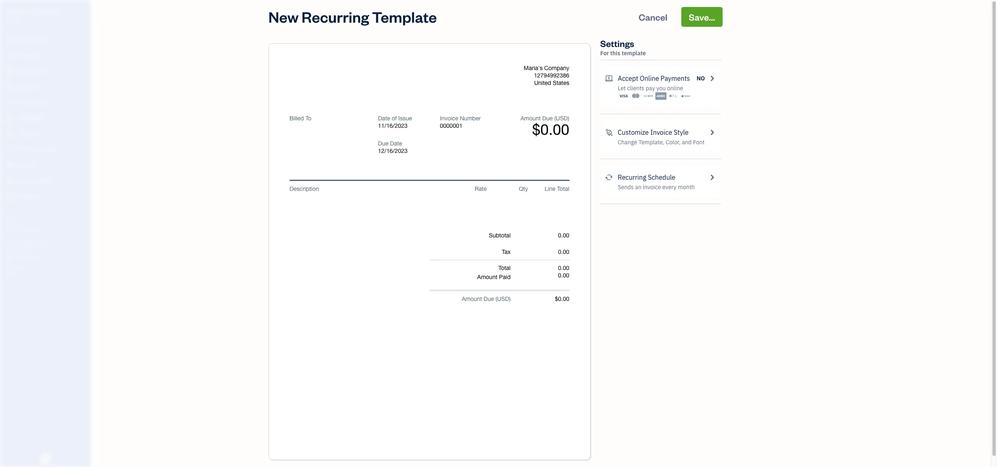 Task type: locate. For each thing, give the bounding box(es) containing it.
1 vertical spatial usd
[[497, 296, 509, 303]]

report image
[[5, 193, 15, 201]]

bank connections image
[[6, 254, 88, 260]]

1 horizontal spatial company
[[545, 65, 570, 71]]

total up paid
[[499, 265, 511, 272]]

online
[[668, 85, 684, 92]]

11/16/2023 button
[[378, 122, 428, 130]]

0 horizontal spatial company
[[30, 7, 58, 16]]

chevronright image
[[709, 74, 716, 83], [709, 173, 716, 183]]

1 horizontal spatial total
[[557, 186, 570, 192]]

0 horizontal spatial invoice
[[440, 115, 459, 122]]

online
[[640, 74, 659, 83]]

) for amount due ( usd ) $0.00
[[568, 115, 570, 122]]

0.00 0.00
[[558, 265, 570, 279]]

an
[[635, 184, 642, 191]]

money image
[[5, 161, 15, 170]]

0 vertical spatial total
[[557, 186, 570, 192]]

total right line
[[557, 186, 570, 192]]

due inside amount due ( usd ) $0.00
[[543, 115, 553, 122]]

1 vertical spatial maria's
[[524, 65, 543, 71]]

1 vertical spatial (
[[496, 296, 497, 303]]

company inside maria's company owner
[[30, 7, 58, 16]]

12/16/2023
[[378, 148, 408, 154]]

company for maria's company owner
[[30, 7, 58, 16]]

amount down united
[[521, 115, 541, 122]]

0 horizontal spatial (
[[496, 296, 497, 303]]

date inside "date of issue 11/16/2023"
[[378, 115, 390, 122]]

client image
[[5, 52, 15, 60]]

1 horizontal spatial (
[[555, 115, 556, 122]]

1 horizontal spatial )
[[568, 115, 570, 122]]

usd inside amount due ( usd ) $0.00
[[556, 115, 568, 122]]

date
[[378, 115, 390, 122], [390, 140, 402, 147]]

( down "states" on the right top of the page
[[555, 115, 556, 122]]

tax
[[502, 249, 511, 256]]

( down total amount paid
[[496, 296, 497, 303]]

this
[[611, 50, 621, 57]]

1 vertical spatial date
[[390, 140, 402, 147]]

description
[[290, 186, 319, 192]]

usd for amount due ( usd )
[[497, 296, 509, 303]]

pay
[[646, 85, 655, 92]]

0000001 button
[[440, 122, 501, 130]]

company for maria's company 12794992386 united states
[[545, 65, 570, 71]]

chevronright image
[[709, 128, 716, 138]]

refresh image
[[606, 173, 613, 183]]

amount for amount due ( usd ) $0.00
[[521, 115, 541, 122]]

0 vertical spatial usd
[[556, 115, 568, 122]]

1 horizontal spatial maria's
[[524, 65, 543, 71]]

settings for this template
[[601, 38, 646, 57]]

amount
[[521, 115, 541, 122], [477, 274, 498, 281], [462, 296, 482, 303]]

(
[[555, 115, 556, 122], [496, 296, 497, 303]]

1 0.00 from the top
[[558, 232, 570, 239]]

1 vertical spatial invoice
[[651, 128, 673, 137]]

let
[[618, 85, 626, 92]]

usd for amount due ( usd ) $0.00
[[556, 115, 568, 122]]

total inside total amount paid
[[499, 265, 511, 272]]

1 chevronright image from the top
[[709, 74, 716, 83]]

date up 12/16/2023
[[390, 140, 402, 147]]

freshbooks image
[[39, 455, 52, 465]]

subtotal
[[489, 232, 511, 239]]

date of issue 11/16/2023
[[378, 115, 412, 129]]

due down total amount paid
[[484, 296, 494, 303]]

customize invoice style
[[618, 128, 689, 137]]

0 horizontal spatial usd
[[497, 296, 509, 303]]

maria's up united
[[524, 65, 543, 71]]

invoice number 0000001
[[440, 115, 481, 129]]

maria's up owner
[[7, 7, 28, 16]]

company inside maria's company 12794992386 united states
[[545, 65, 570, 71]]

amount down total amount paid
[[462, 296, 482, 303]]

due inside due date 12/16/2023
[[378, 140, 389, 147]]

0 horizontal spatial recurring
[[302, 7, 369, 26]]

template
[[372, 7, 437, 26]]

due for amount due ( usd )
[[484, 296, 494, 303]]

chart image
[[5, 177, 15, 185]]

number
[[460, 115, 481, 122]]

amount inside amount due ( usd ) $0.00
[[521, 115, 541, 122]]

0 vertical spatial (
[[555, 115, 556, 122]]

no
[[697, 75, 705, 82]]

0 vertical spatial chevronright image
[[709, 74, 716, 83]]

payments
[[661, 74, 690, 83]]

0 horizontal spatial maria's
[[7, 7, 28, 16]]

maria's inside maria's company owner
[[7, 7, 28, 16]]

$0.00 inside amount due ( usd ) $0.00
[[532, 121, 570, 138]]

1 vertical spatial total
[[499, 265, 511, 272]]

usd
[[556, 115, 568, 122], [497, 296, 509, 303]]

settings image
[[6, 267, 88, 273]]

4 0.00 from the top
[[558, 273, 570, 279]]

invoice
[[440, 115, 459, 122], [651, 128, 673, 137]]

date left of
[[378, 115, 390, 122]]

accept
[[618, 74, 639, 83]]

billed
[[290, 115, 304, 122]]

0 vertical spatial due
[[543, 115, 553, 122]]

12794992386
[[534, 72, 570, 79]]

recurring
[[302, 7, 369, 26], [618, 173, 647, 182]]

due down united
[[543, 115, 553, 122]]

invoice up 0000001
[[440, 115, 459, 122]]

total
[[557, 186, 570, 192], [499, 265, 511, 272]]

amount left paid
[[477, 274, 498, 281]]

) down "states" on the right top of the page
[[568, 115, 570, 122]]

sends
[[618, 184, 634, 191]]

( inside amount due ( usd ) $0.00
[[555, 115, 556, 122]]

0 vertical spatial maria's
[[7, 7, 28, 16]]

change
[[618, 139, 638, 146]]

1 horizontal spatial usd
[[556, 115, 568, 122]]

)
[[568, 115, 570, 122], [509, 296, 511, 303]]

usd down "states" on the right top of the page
[[556, 115, 568, 122]]

new
[[269, 7, 299, 26]]

1 vertical spatial chevronright image
[[709, 173, 716, 183]]

estimate image
[[5, 67, 15, 76]]

1 vertical spatial recurring
[[618, 173, 647, 182]]

maria's
[[7, 7, 28, 16], [524, 65, 543, 71]]

) inside amount due ( usd ) $0.00
[[568, 115, 570, 122]]

bank image
[[681, 92, 692, 100]]

1 vertical spatial )
[[509, 296, 511, 303]]

amount for amount due ( usd )
[[462, 296, 482, 303]]

0 vertical spatial )
[[568, 115, 570, 122]]

united
[[535, 80, 552, 86]]

2 horizontal spatial due
[[543, 115, 553, 122]]

invoice up change template, color, and font
[[651, 128, 673, 137]]

apple pay image
[[668, 92, 679, 100]]

0 vertical spatial company
[[30, 7, 58, 16]]

usd down paid
[[497, 296, 509, 303]]

0.00
[[558, 232, 570, 239], [558, 249, 570, 256], [558, 265, 570, 272], [558, 273, 570, 279]]

billed to
[[290, 115, 312, 122]]

2 vertical spatial amount
[[462, 296, 482, 303]]

) down paid
[[509, 296, 511, 303]]

due up 12/16/2023
[[378, 140, 389, 147]]

maria's inside maria's company 12794992386 united states
[[524, 65, 543, 71]]

style
[[674, 128, 689, 137]]

2 vertical spatial due
[[484, 296, 494, 303]]

1 vertical spatial due
[[378, 140, 389, 147]]

clients
[[628, 85, 645, 92]]

maria's company owner
[[7, 7, 58, 23]]

0 vertical spatial amount
[[521, 115, 541, 122]]

color,
[[666, 139, 681, 146]]

american express image
[[656, 92, 667, 100]]

$0.00
[[532, 121, 570, 138], [555, 296, 570, 303]]

customize
[[618, 128, 649, 137]]

discover image
[[643, 92, 654, 100]]

0 horizontal spatial )
[[509, 296, 511, 303]]

1 vertical spatial amount
[[477, 274, 498, 281]]

2 chevronright image from the top
[[709, 173, 716, 183]]

chevronright image for recurring schedule
[[709, 173, 716, 183]]

0 vertical spatial invoice
[[440, 115, 459, 122]]

1 horizontal spatial due
[[484, 296, 494, 303]]

0 horizontal spatial total
[[499, 265, 511, 272]]

1 vertical spatial company
[[545, 65, 570, 71]]

due for amount due ( usd ) $0.00
[[543, 115, 553, 122]]

company
[[30, 7, 58, 16], [545, 65, 570, 71]]

invoice image
[[5, 83, 15, 91]]

0 vertical spatial date
[[378, 115, 390, 122]]

project image
[[5, 130, 15, 138]]

let clients pay you online
[[618, 85, 684, 92]]

0 horizontal spatial due
[[378, 140, 389, 147]]

due
[[543, 115, 553, 122], [378, 140, 389, 147], [484, 296, 494, 303]]

11/16/2023
[[378, 123, 408, 129]]

3 0.00 from the top
[[558, 265, 570, 272]]

0 vertical spatial $0.00
[[532, 121, 570, 138]]

apps image
[[6, 214, 88, 221]]



Task type: describe. For each thing, give the bounding box(es) containing it.
due date 12/16/2023
[[378, 140, 408, 154]]

12/16/2023 button
[[378, 147, 428, 155]]

save…
[[689, 11, 715, 23]]

team members image
[[6, 227, 88, 234]]

expense image
[[5, 114, 15, 123]]

recurring schedule
[[618, 173, 676, 182]]

font
[[693, 139, 705, 146]]

maria's for maria's company owner
[[7, 7, 28, 16]]

chevronright image for no
[[709, 74, 716, 83]]

( for amount due ( usd )
[[496, 296, 497, 303]]

every
[[663, 184, 677, 191]]

paid
[[499, 274, 511, 281]]

) for amount due ( usd )
[[509, 296, 511, 303]]

Client text field
[[290, 126, 369, 140]]

template,
[[639, 139, 665, 146]]

0000001
[[440, 123, 463, 129]]

1 vertical spatial $0.00
[[555, 296, 570, 303]]

payment image
[[5, 99, 15, 107]]

1 horizontal spatial invoice
[[651, 128, 673, 137]]

save… button
[[682, 7, 723, 27]]

rate
[[475, 186, 487, 192]]

maria's company 12794992386 united states
[[524, 65, 570, 86]]

to
[[306, 115, 312, 122]]

timer image
[[5, 146, 15, 154]]

new recurring template
[[269, 7, 437, 26]]

template
[[622, 50, 646, 57]]

amount due ( usd ) $0.00
[[521, 115, 570, 138]]

main element
[[0, 0, 111, 468]]

line total
[[545, 186, 570, 192]]

dashboard image
[[5, 36, 15, 44]]

qty
[[519, 186, 528, 192]]

month
[[678, 184, 695, 191]]

onlinesales image
[[606, 74, 613, 83]]

for
[[601, 50, 609, 57]]

cancel button
[[632, 7, 675, 27]]

invoice inside invoice number 0000001
[[440, 115, 459, 122]]

0 vertical spatial recurring
[[302, 7, 369, 26]]

owner
[[7, 17, 22, 23]]

1 horizontal spatial recurring
[[618, 173, 647, 182]]

paintbrush image
[[606, 128, 613, 138]]

total amount paid
[[477, 265, 511, 281]]

issue
[[399, 115, 412, 122]]

you
[[657, 85, 666, 92]]

mastercard image
[[631, 92, 642, 100]]

and
[[682, 139, 692, 146]]

items and services image
[[6, 240, 88, 247]]

of
[[392, 115, 397, 122]]

sends an invoice every month
[[618, 184, 695, 191]]

2 0.00 from the top
[[558, 249, 570, 256]]

amount inside total amount paid
[[477, 274, 498, 281]]

settings
[[601, 38, 635, 49]]

visa image
[[618, 92, 629, 100]]

line
[[545, 186, 556, 192]]

invoice
[[643, 184, 661, 191]]

change template, color, and font
[[618, 139, 705, 146]]

cancel
[[639, 11, 668, 23]]

( for amount due ( usd ) $0.00
[[555, 115, 556, 122]]

amount due ( usd )
[[462, 296, 511, 303]]

accept online payments
[[618, 74, 690, 83]]

date inside due date 12/16/2023
[[390, 140, 402, 147]]

schedule
[[648, 173, 676, 182]]

maria's for maria's company 12794992386 united states
[[524, 65, 543, 71]]

states
[[553, 80, 570, 86]]



Task type: vqa. For each thing, say whether or not it's contained in the screenshot.
leftmost THE RECURRING
yes



